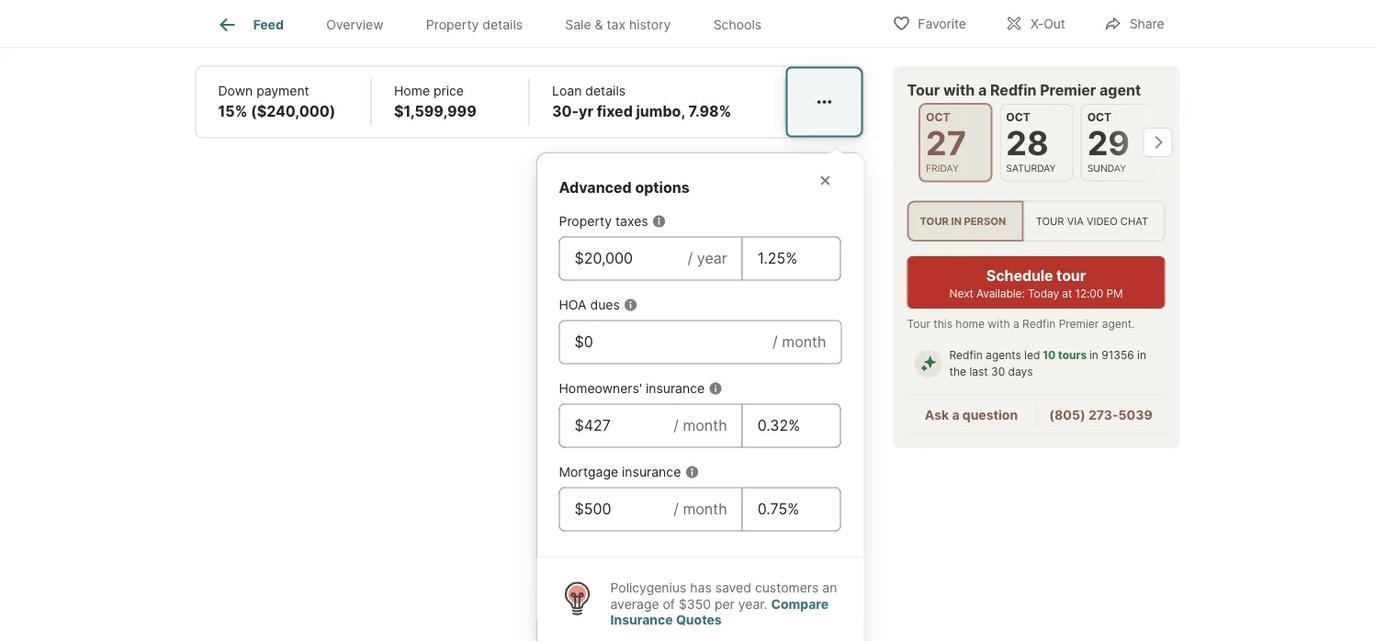 Task type: vqa. For each thing, say whether or not it's contained in the screenshot.


Task type: describe. For each thing, give the bounding box(es) containing it.
property details
[[426, 17, 523, 32]]

hoa dues
[[559, 297, 620, 313]]

per
[[715, 596, 735, 612]]

x-
[[1031, 16, 1044, 32]]

loan details 30-yr fixed jumbo, 7.98%
[[552, 83, 732, 120]]

($240,000)
[[251, 102, 336, 120]]

oct for 27
[[926, 111, 950, 124]]

share
[[1130, 16, 1165, 32]]

1 horizontal spatial homeowners' insurance
[[559, 381, 705, 397]]

schools
[[714, 17, 762, 32]]

oct for 28
[[1006, 111, 1030, 124]]

tour this home with a redfin premier agent.
[[907, 318, 1135, 331]]

pm
[[1107, 287, 1123, 300]]

days
[[1009, 365, 1033, 379]]

history
[[629, 17, 671, 32]]

compare insurance quotes
[[611, 596, 829, 628]]

via
[[1068, 215, 1084, 227]]

7.98%
[[689, 102, 732, 120]]

$1,599,999
[[394, 102, 477, 120]]

273-
[[1089, 407, 1119, 423]]

schedule
[[987, 267, 1054, 285]]

next image
[[1144, 128, 1173, 157]]

feed link
[[217, 14, 284, 36]]

question
[[963, 407, 1018, 423]]

oct 28 saturday
[[1006, 111, 1056, 174]]

tour for tour with a redfin premier agent
[[907, 81, 940, 99]]

oct 27 friday
[[926, 111, 966, 174]]

policygenius
[[611, 580, 687, 596]]

friday
[[926, 162, 959, 174]]

&
[[595, 17, 603, 32]]

1 horizontal spatial a
[[979, 81, 987, 99]]

details for loan details 30-yr fixed jumbo, 7.98%
[[586, 83, 626, 99]]

oct 29 sunday
[[1087, 111, 1130, 174]]

last
[[970, 365, 989, 379]]

1 horizontal spatial homeowners'
[[559, 381, 642, 397]]

home
[[956, 318, 985, 331]]

tour for tour in person
[[920, 215, 949, 227]]

options
[[635, 179, 690, 197]]

at
[[1063, 287, 1073, 300]]

in the last 30 days
[[950, 349, 1147, 379]]

year.
[[739, 596, 768, 612]]

0 vertical spatial mortgage insurance
[[559, 16, 698, 34]]

30-
[[552, 102, 579, 120]]

27
[[926, 123, 966, 163]]

tour via video chat
[[1036, 215, 1149, 227]]

yr
[[579, 102, 594, 120]]

of
[[663, 596, 675, 612]]

quotes
[[676, 613, 722, 628]]

compare insurance quotes link
[[611, 596, 829, 628]]

tax
[[607, 17, 626, 32]]

average
[[611, 596, 659, 612]]

an
[[823, 580, 838, 596]]

12:00
[[1076, 287, 1104, 300]]

fixed
[[597, 102, 633, 120]]

taxes
[[616, 214, 648, 229]]

(805) 273-5039 link
[[1050, 407, 1153, 423]]

1 vertical spatial redfin
[[1023, 318, 1056, 331]]

advanced
[[559, 179, 632, 197]]

0 vertical spatial homeowners'
[[217, 16, 313, 34]]

1 horizontal spatial with
[[988, 318, 1010, 331]]

led
[[1025, 349, 1041, 362]]

details for property details
[[483, 17, 523, 32]]

list box containing tour in person
[[907, 201, 1166, 242]]

ask a question
[[925, 407, 1018, 423]]

favorite button
[[877, 4, 982, 42]]

property for property taxes
[[559, 214, 612, 229]]

x-out
[[1031, 16, 1066, 32]]

dues
[[590, 297, 620, 313]]

insurance
[[611, 613, 673, 628]]

chat
[[1121, 215, 1149, 227]]

ask a question link
[[925, 407, 1018, 423]]

2 horizontal spatial a
[[1014, 318, 1020, 331]]

91356
[[1102, 349, 1135, 362]]

agents
[[986, 349, 1022, 362]]

/ for hoa dues
[[773, 333, 778, 351]]

ask
[[925, 407, 949, 423]]

month for homeowners' insurance
[[683, 417, 728, 435]]

home price $1,599,999
[[394, 83, 477, 120]]

sale & tax history tab
[[544, 3, 693, 47]]

person
[[964, 215, 1007, 227]]

lightbulb icon image
[[559, 580, 596, 617]]

0 vertical spatial redfin
[[991, 81, 1037, 99]]

jumbo,
[[636, 102, 685, 120]]

property for property details
[[426, 17, 479, 32]]

customers
[[755, 580, 819, 596]]

tour in person
[[920, 215, 1007, 227]]

home
[[394, 83, 430, 99]]



Task type: locate. For each thing, give the bounding box(es) containing it.
0 vertical spatial mortgage
[[559, 16, 627, 34]]

2 vertical spatial month
[[683, 500, 728, 518]]

oct inside oct 27 friday
[[926, 111, 950, 124]]

overview
[[326, 17, 384, 32]]

0 horizontal spatial homeowners'
[[217, 16, 313, 34]]

1 vertical spatial / month
[[674, 417, 728, 435]]

tour left this at the right
[[907, 318, 931, 331]]

15%
[[218, 102, 248, 120]]

None text field
[[575, 248, 673, 270], [758, 248, 826, 270], [575, 331, 758, 353], [575, 499, 659, 521], [575, 248, 673, 270], [758, 248, 826, 270], [575, 331, 758, 353], [575, 499, 659, 521]]

schools tab
[[693, 3, 783, 47]]

next
[[950, 287, 974, 300]]

redfin up the
[[950, 349, 983, 362]]

property down advanced
[[559, 214, 612, 229]]

premier
[[1041, 81, 1097, 99], [1059, 318, 1099, 331]]

mortgage inside tooltip
[[559, 465, 619, 480]]

month for hoa dues
[[782, 333, 827, 351]]

tour
[[907, 81, 940, 99], [920, 215, 949, 227], [1036, 215, 1065, 227], [907, 318, 931, 331]]

3 oct from the left
[[1087, 111, 1112, 124]]

month for mortgage insurance
[[683, 500, 728, 518]]

premier left agent
[[1041, 81, 1097, 99]]

with right home
[[988, 318, 1010, 331]]

loan
[[552, 83, 582, 99]]

oct up friday
[[926, 111, 950, 124]]

in
[[952, 215, 962, 227], [1090, 349, 1099, 362], [1138, 349, 1147, 362]]

1 horizontal spatial property
[[559, 214, 612, 229]]

0 horizontal spatial homeowners' insurance
[[217, 16, 384, 34]]

agent.
[[1102, 318, 1135, 331]]

10
[[1043, 349, 1056, 362]]

video
[[1087, 215, 1118, 227]]

1 horizontal spatial in
[[1090, 349, 1099, 362]]

2 horizontal spatial in
[[1138, 349, 1147, 362]]

1 vertical spatial with
[[988, 318, 1010, 331]]

details inside tab
[[483, 17, 523, 32]]

sale
[[565, 17, 591, 32]]

1 vertical spatial homeowners' insurance
[[559, 381, 705, 397]]

price
[[434, 83, 464, 99]]

down
[[218, 83, 253, 99]]

tab list containing feed
[[195, 0, 798, 47]]

1 vertical spatial mortgage insurance
[[559, 465, 681, 480]]

tour for tour this home with a redfin premier agent.
[[907, 318, 931, 331]]

1 vertical spatial mortgage
[[559, 465, 619, 480]]

2 vertical spatial / month
[[674, 500, 728, 518]]

0 vertical spatial a
[[979, 81, 987, 99]]

0 vertical spatial property
[[426, 17, 479, 32]]

1 horizontal spatial oct
[[1006, 111, 1030, 124]]

the
[[950, 365, 967, 379]]

has
[[690, 580, 712, 596]]

in right tours
[[1090, 349, 1099, 362]]

in left person
[[952, 215, 962, 227]]

tour left via
[[1036, 215, 1065, 227]]

property left $427
[[426, 17, 479, 32]]

0 vertical spatial premier
[[1041, 81, 1097, 99]]

sunday
[[1087, 162, 1126, 174]]

2 vertical spatial a
[[952, 407, 960, 423]]

property inside tooltip
[[559, 214, 612, 229]]

year
[[697, 250, 728, 267]]

0 vertical spatial / month
[[773, 333, 827, 351]]

details inside loan details 30-yr fixed jumbo, 7.98%
[[586, 83, 626, 99]]

redfin agents led 10 tours in 91356
[[950, 349, 1135, 362]]

30
[[992, 365, 1006, 379]]

compare
[[771, 596, 829, 612]]

$350
[[679, 596, 711, 612]]

/ month
[[773, 333, 827, 351], [674, 417, 728, 435], [674, 500, 728, 518]]

favorite
[[918, 16, 967, 32]]

/
[[688, 250, 693, 267], [773, 333, 778, 351], [674, 417, 679, 435], [674, 500, 679, 518]]

hoa
[[559, 297, 587, 313]]

1 vertical spatial premier
[[1059, 318, 1099, 331]]

tour up oct 27 friday
[[907, 81, 940, 99]]

1 vertical spatial month
[[683, 417, 728, 435]]

oct inside oct 28 saturday
[[1006, 111, 1030, 124]]

(805)
[[1050, 407, 1086, 423]]

/ for property taxes
[[688, 250, 693, 267]]

tour left person
[[920, 215, 949, 227]]

mortgage insurance link
[[559, 16, 698, 34]]

tour
[[1057, 267, 1086, 285]]

/ for mortgage insurance
[[674, 500, 679, 518]]

0 vertical spatial month
[[782, 333, 827, 351]]

advanced options
[[559, 179, 690, 197]]

/ month for hoa dues
[[773, 333, 827, 351]]

0 horizontal spatial a
[[952, 407, 960, 423]]

tour for tour via video chat
[[1036, 215, 1065, 227]]

tour with a redfin premier agent
[[907, 81, 1142, 99]]

property taxes
[[559, 214, 648, 229]]

2 oct from the left
[[1006, 111, 1030, 124]]

0 horizontal spatial property
[[426, 17, 479, 32]]

mortgage
[[559, 16, 627, 34], [559, 465, 619, 480]]

(805) 273-5039
[[1050, 407, 1153, 423]]

1 oct from the left
[[926, 111, 950, 124]]

redfin down today
[[1023, 318, 1056, 331]]

share button
[[1089, 4, 1180, 42]]

None text field
[[575, 415, 659, 437], [758, 415, 826, 437], [758, 499, 826, 521], [575, 415, 659, 437], [758, 415, 826, 437], [758, 499, 826, 521]]

details
[[483, 17, 523, 32], [586, 83, 626, 99]]

tab list
[[195, 0, 798, 47]]

tours
[[1059, 349, 1087, 362]]

0 horizontal spatial details
[[483, 17, 523, 32]]

available:
[[977, 287, 1025, 300]]

0 horizontal spatial with
[[944, 81, 975, 99]]

in right 91356
[[1138, 349, 1147, 362]]

payment
[[257, 83, 309, 99]]

28
[[1006, 123, 1049, 163]]

premier up tours
[[1059, 318, 1099, 331]]

0 vertical spatial details
[[483, 17, 523, 32]]

today
[[1028, 287, 1060, 300]]

1 vertical spatial homeowners'
[[559, 381, 642, 397]]

1 vertical spatial property
[[559, 214, 612, 229]]

29
[[1087, 123, 1130, 163]]

/ month for homeowners' insurance
[[674, 417, 728, 435]]

2 vertical spatial redfin
[[950, 349, 983, 362]]

/ month for mortgage insurance
[[674, 500, 728, 518]]

/ for homeowners' insurance
[[674, 417, 679, 435]]

oct
[[926, 111, 950, 124], [1006, 111, 1030, 124], [1087, 111, 1112, 124]]

homeowners' down 'dues'
[[559, 381, 642, 397]]

saturday
[[1006, 162, 1056, 174]]

list box
[[907, 201, 1166, 242]]

0 horizontal spatial in
[[952, 215, 962, 227]]

homeowners' insurance link
[[217, 16, 384, 34]]

details left "sale"
[[483, 17, 523, 32]]

a
[[979, 81, 987, 99], [1014, 318, 1020, 331], [952, 407, 960, 423]]

/ year
[[688, 250, 728, 267]]

None button
[[919, 103, 992, 182], [1000, 104, 1074, 181], [1081, 104, 1155, 181], [919, 103, 992, 182], [1000, 104, 1074, 181], [1081, 104, 1155, 181]]

tooltip
[[537, 138, 1206, 642]]

0 vertical spatial with
[[944, 81, 975, 99]]

5039
[[1119, 407, 1153, 423]]

0 horizontal spatial oct
[[926, 111, 950, 124]]

0 vertical spatial homeowners' insurance
[[217, 16, 384, 34]]

saved
[[716, 580, 752, 596]]

oct inside oct 29 sunday
[[1087, 111, 1112, 124]]

redfin up 28
[[991, 81, 1037, 99]]

out
[[1044, 16, 1066, 32]]

sale & tax history
[[565, 17, 671, 32]]

oct for 29
[[1087, 111, 1112, 124]]

homeowners' up payment
[[217, 16, 313, 34]]

2 horizontal spatial oct
[[1087, 111, 1112, 124]]

mortgage insurance inside tooltip
[[559, 465, 681, 480]]

oct down tour with a redfin premier agent
[[1006, 111, 1030, 124]]

with up oct 27 friday
[[944, 81, 975, 99]]

policygenius has saved customers an average of $350 per year.
[[611, 580, 838, 612]]

1 vertical spatial details
[[586, 83, 626, 99]]

x-out button
[[990, 4, 1081, 42]]

tooltip containing advanced options
[[537, 138, 1206, 642]]

1 horizontal spatial details
[[586, 83, 626, 99]]

overview tab
[[305, 3, 405, 47]]

property details tab
[[405, 3, 544, 47]]

details up the fixed
[[586, 83, 626, 99]]

oct down agent
[[1087, 111, 1112, 124]]

1 vertical spatial a
[[1014, 318, 1020, 331]]

mortgage insurance
[[559, 16, 698, 34], [559, 465, 681, 480]]

agent
[[1100, 81, 1142, 99]]

with
[[944, 81, 975, 99], [988, 318, 1010, 331]]

property inside tab
[[426, 17, 479, 32]]

homeowners'
[[217, 16, 313, 34], [559, 381, 642, 397]]

lightbulb icon element
[[559, 580, 611, 629]]

this
[[934, 318, 953, 331]]

in inside in the last 30 days
[[1138, 349, 1147, 362]]



